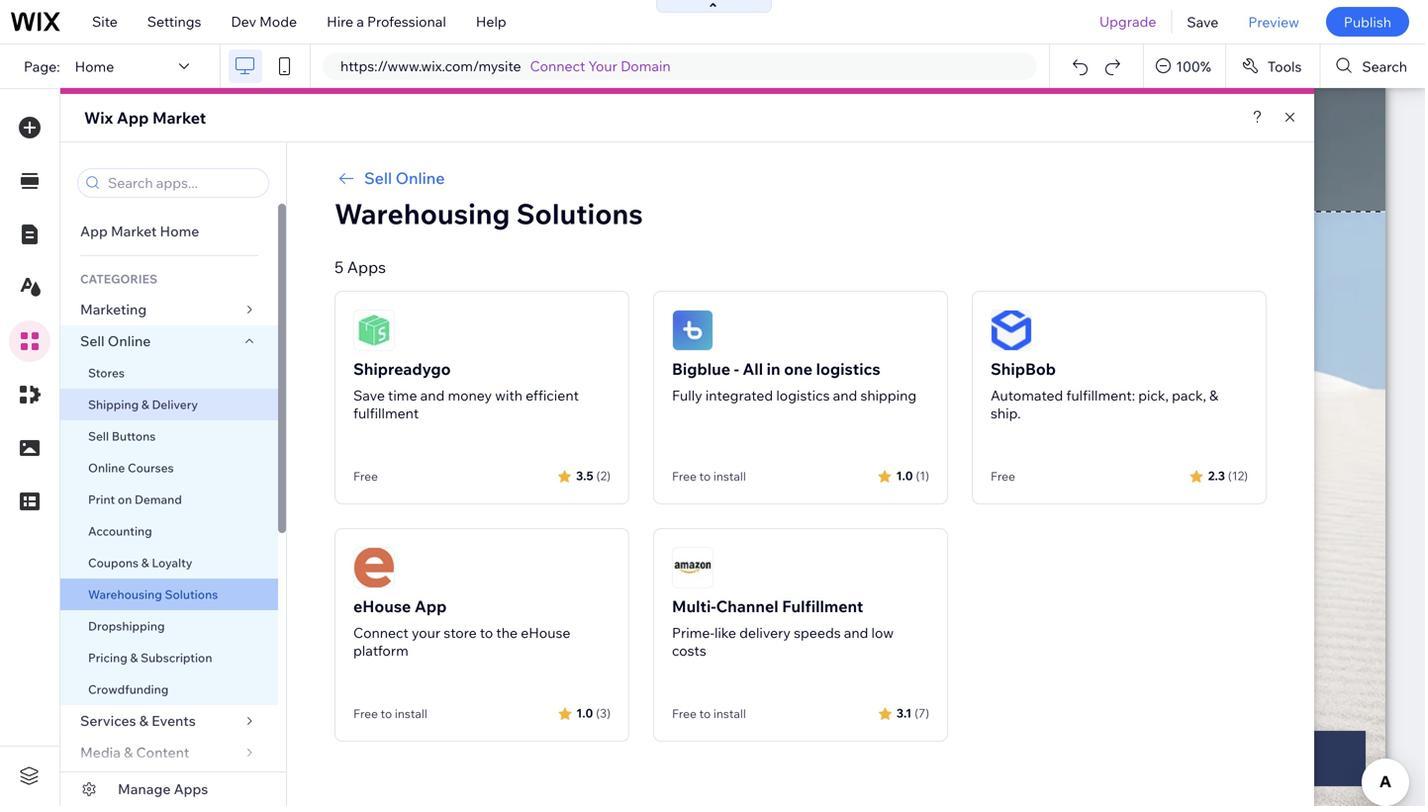 Task type: locate. For each thing, give the bounding box(es) containing it.
save up 100%
[[1188, 13, 1219, 30]]

app right wix
[[117, 108, 149, 128]]

1 horizontal spatial warehousing solutions
[[335, 197, 643, 231]]

(1)
[[916, 469, 930, 484]]

sell down 'shipping'
[[88, 429, 109, 444]]

2 horizontal spatial app
[[415, 597, 447, 617]]

shipbob
[[991, 359, 1056, 379]]

channel
[[716, 597, 779, 617]]

1.0 left (1)
[[897, 469, 913, 484]]

0 vertical spatial connect
[[530, 57, 586, 75]]

0 horizontal spatial app
[[80, 223, 108, 240]]

0 horizontal spatial sell online link
[[60, 326, 278, 357]]

ehouse
[[353, 597, 411, 617], [521, 625, 571, 642]]

ehouse app connect your store to the ehouse platform
[[353, 597, 571, 660]]

and right the time
[[420, 387, 445, 404]]

0 horizontal spatial home
[[75, 58, 114, 75]]

subscription
[[141, 651, 212, 666]]

to down platform
[[381, 707, 392, 722]]

1 vertical spatial save
[[353, 387, 385, 404]]

the
[[496, 625, 518, 642]]

1.0 for to
[[577, 706, 593, 721]]

integrated
[[706, 387, 773, 404]]

pricing & subscription
[[88, 651, 212, 666]]

0 horizontal spatial warehousing
[[88, 588, 162, 602]]

1 vertical spatial home
[[160, 223, 199, 240]]

1.0 for logistics
[[897, 469, 913, 484]]

1 vertical spatial connect
[[353, 625, 409, 642]]

solutions
[[517, 197, 643, 231], [165, 588, 218, 602]]

0 horizontal spatial 1.0
[[577, 706, 593, 721]]

1 horizontal spatial app
[[117, 108, 149, 128]]

connect up platform
[[353, 625, 409, 642]]

delivery
[[740, 625, 791, 642]]

delivery
[[152, 398, 198, 412]]

free to install for your
[[353, 707, 428, 722]]

& for events
[[139, 713, 148, 730]]

1 horizontal spatial ehouse
[[521, 625, 571, 642]]

apps
[[347, 257, 386, 277], [174, 781, 208, 799]]

0 horizontal spatial warehousing solutions
[[88, 588, 218, 602]]

apps inside button
[[174, 781, 208, 799]]

1 vertical spatial sell online link
[[60, 326, 278, 357]]

events
[[152, 713, 196, 730]]

https://www.wix.com/mysite
[[341, 57, 521, 75]]

free down costs
[[672, 707, 697, 722]]

3.1 (7)
[[897, 706, 930, 721]]

ehouse down "ehouse app logo"
[[353, 597, 411, 617]]

0 vertical spatial warehousing solutions
[[335, 197, 643, 231]]

& inside services & events link
[[139, 713, 148, 730]]

to down fully
[[700, 469, 711, 484]]

and left shipping
[[833, 387, 858, 404]]

to for in
[[700, 469, 711, 484]]

online courses link
[[60, 452, 278, 484]]

free
[[353, 469, 378, 484], [672, 469, 697, 484], [991, 469, 1016, 484], [353, 707, 378, 722], [672, 707, 697, 722]]

pricing
[[88, 651, 128, 666]]

5 apps
[[335, 257, 386, 277]]

preview
[[1249, 13, 1300, 30]]

warehousing solutions
[[335, 197, 643, 231], [88, 588, 218, 602]]

0 vertical spatial sell online
[[364, 168, 445, 188]]

publish button
[[1327, 7, 1410, 37]]

0 vertical spatial save
[[1188, 13, 1219, 30]]

bigblue ‑ all in one logistics fully integrated logistics and shipping
[[672, 359, 917, 404]]

1 horizontal spatial solutions
[[517, 197, 643, 231]]

market up search apps... field
[[152, 108, 206, 128]]

apps right the 5
[[347, 257, 386, 277]]

online
[[396, 168, 445, 188], [108, 333, 151, 350], [88, 461, 125, 476]]

home down search apps... field
[[160, 223, 199, 240]]

all
[[743, 359, 763, 379]]

0 horizontal spatial apps
[[174, 781, 208, 799]]

2 vertical spatial sell
[[88, 429, 109, 444]]

to left 'the'
[[480, 625, 493, 642]]

shipping & delivery link
[[60, 389, 278, 421]]

wix app market
[[84, 108, 206, 128]]

to for your
[[381, 707, 392, 722]]

shipreadygo logo image
[[353, 310, 395, 351]]

0 horizontal spatial ehouse
[[353, 597, 411, 617]]

install for in
[[714, 469, 746, 484]]

logistics
[[816, 359, 881, 379], [777, 387, 830, 404]]

app
[[117, 108, 149, 128], [80, 223, 108, 240], [415, 597, 447, 617]]

print on demand
[[88, 493, 182, 507]]

1 vertical spatial sell
[[80, 333, 105, 350]]

0 vertical spatial 1.0
[[897, 469, 913, 484]]

multi-channel fulfillment logo image
[[672, 548, 714, 589]]

to down costs
[[700, 707, 711, 722]]

shipping & delivery
[[88, 398, 198, 412]]

1 horizontal spatial apps
[[347, 257, 386, 277]]

0 vertical spatial app
[[117, 108, 149, 128]]

(7)
[[915, 706, 930, 721]]

bigblue ‑ all in one logistics logo image
[[672, 310, 714, 351]]

0 vertical spatial warehousing
[[335, 197, 510, 231]]

sell buttons
[[88, 429, 156, 444]]

install down integrated
[[714, 469, 746, 484]]

& right pricing
[[130, 651, 138, 666]]

market up 'categories'
[[111, 223, 157, 240]]

& right pack,
[[1210, 387, 1219, 404]]

& inside media & content link
[[124, 745, 133, 762]]

ehouse right 'the'
[[521, 625, 571, 642]]

1 horizontal spatial sell online
[[364, 168, 445, 188]]

wix
[[84, 108, 113, 128]]

save inside save "button"
[[1188, 13, 1219, 30]]

dev mode
[[231, 13, 297, 30]]

time
[[388, 387, 417, 404]]

save
[[1188, 13, 1219, 30], [353, 387, 385, 404]]

& left events
[[139, 713, 148, 730]]

1 horizontal spatial 1.0
[[897, 469, 913, 484]]

sell online link
[[335, 166, 1267, 190], [60, 326, 278, 357]]

1.0 left the (3)
[[577, 706, 593, 721]]

1 vertical spatial apps
[[174, 781, 208, 799]]

home inside app market home link
[[160, 223, 199, 240]]

free down ship.
[[991, 469, 1016, 484]]

& inside pricing & subscription link
[[130, 651, 138, 666]]

&
[[1210, 387, 1219, 404], [141, 398, 149, 412], [141, 556, 149, 571], [130, 651, 138, 666], [139, 713, 148, 730], [124, 745, 133, 762]]

0 horizontal spatial save
[[353, 387, 385, 404]]

connect left your at left top
[[530, 57, 586, 75]]

1 vertical spatial solutions
[[165, 588, 218, 602]]

install down platform
[[395, 707, 428, 722]]

app market home
[[80, 223, 199, 240]]

free to install down fully
[[672, 469, 746, 484]]

& inside coupons & loyalty link
[[141, 556, 149, 571]]

2 vertical spatial online
[[88, 461, 125, 476]]

install for your
[[395, 707, 428, 722]]

1 horizontal spatial connect
[[530, 57, 586, 75]]

warehousing up dropshipping
[[88, 588, 162, 602]]

1 vertical spatial ehouse
[[521, 625, 571, 642]]

3.1
[[897, 706, 912, 721]]

warehousing up 5 apps
[[335, 197, 510, 231]]

buttons
[[112, 429, 156, 444]]

& inside shipbob automated fulfillment: pick, pack, & ship.
[[1210, 387, 1219, 404]]

and left low
[[844, 625, 869, 642]]

media & content
[[80, 745, 189, 762]]

free right (2)
[[672, 469, 697, 484]]

fulfillment
[[782, 597, 864, 617]]

app inside ehouse app connect your store to the ehouse platform
[[415, 597, 447, 617]]

0 vertical spatial apps
[[347, 257, 386, 277]]

dev
[[231, 13, 256, 30]]

stores link
[[60, 357, 278, 389]]

warehousing
[[335, 197, 510, 231], [88, 588, 162, 602]]

free to install down platform
[[353, 707, 428, 722]]

manage apps
[[118, 781, 208, 799]]

1 vertical spatial sell online
[[80, 333, 151, 350]]

0 horizontal spatial connect
[[353, 625, 409, 642]]

sell up stores
[[80, 333, 105, 350]]

market
[[152, 108, 206, 128], [111, 223, 157, 240]]

1.0
[[897, 469, 913, 484], [577, 706, 593, 721]]

install down like
[[714, 707, 746, 722]]

app for ehouse
[[415, 597, 447, 617]]

sell up 5 apps
[[364, 168, 392, 188]]

marketing link
[[60, 294, 278, 326]]

& left loyalty
[[141, 556, 149, 571]]

1 vertical spatial 1.0
[[577, 706, 593, 721]]

home down site
[[75, 58, 114, 75]]

free to install down costs
[[672, 707, 746, 722]]

shipbob automated fulfillment: pick, pack, & ship.
[[991, 359, 1219, 422]]

0 vertical spatial sell online link
[[335, 166, 1267, 190]]

& for content
[[124, 745, 133, 762]]

apps down media & content link
[[174, 781, 208, 799]]

& left delivery
[[141, 398, 149, 412]]

a
[[357, 13, 364, 30]]

1 horizontal spatial sell online link
[[335, 166, 1267, 190]]

help
[[476, 13, 507, 30]]

free for multi-channel fulfillment
[[672, 707, 697, 722]]

1 vertical spatial online
[[108, 333, 151, 350]]

to inside ehouse app connect your store to the ehouse platform
[[480, 625, 493, 642]]

& right media
[[124, 745, 133, 762]]

& for loyalty
[[141, 556, 149, 571]]

connect
[[530, 57, 586, 75], [353, 625, 409, 642]]

services
[[80, 713, 136, 730]]

tools button
[[1227, 45, 1320, 88]]

app up 'categories'
[[80, 223, 108, 240]]

1 horizontal spatial home
[[160, 223, 199, 240]]

0 vertical spatial home
[[75, 58, 114, 75]]

2 vertical spatial app
[[415, 597, 447, 617]]

free down platform
[[353, 707, 378, 722]]

app up your
[[415, 597, 447, 617]]

coupons & loyalty link
[[60, 548, 278, 579]]

logistics down one
[[777, 387, 830, 404]]

logistics up shipping
[[816, 359, 881, 379]]

& inside shipping & delivery link
[[141, 398, 149, 412]]

multi-
[[672, 597, 716, 617]]

1 horizontal spatial save
[[1188, 13, 1219, 30]]

save up 'fulfillment'
[[353, 387, 385, 404]]



Task type: describe. For each thing, give the bounding box(es) containing it.
free for bigblue ‑ all in one logistics
[[672, 469, 697, 484]]

coupons & loyalty
[[88, 556, 193, 571]]

in
[[767, 359, 781, 379]]

app for wix
[[117, 108, 149, 128]]

shipbob logo image
[[991, 310, 1033, 351]]

one
[[784, 359, 813, 379]]

and inside shipreadygo save time and money with efficient fulfillment
[[420, 387, 445, 404]]

shipreadygo
[[353, 359, 451, 379]]

domain
[[621, 57, 671, 75]]

tools
[[1268, 58, 1302, 75]]

hire a professional
[[327, 13, 446, 30]]

& for subscription
[[130, 651, 138, 666]]

1 horizontal spatial warehousing
[[335, 197, 510, 231]]

content
[[136, 745, 189, 762]]

categories
[[80, 272, 157, 287]]

manage
[[118, 781, 171, 799]]

prime-
[[672, 625, 715, 642]]

efficient
[[526, 387, 579, 404]]

demand
[[135, 493, 182, 507]]

professional
[[367, 13, 446, 30]]

print on demand link
[[60, 484, 278, 516]]

shipreadygo save time and money with efficient fulfillment
[[353, 359, 579, 422]]

online courses
[[88, 461, 174, 476]]

https://www.wix.com/mysite connect your domain
[[341, 57, 671, 75]]

free down 'fulfillment'
[[353, 469, 378, 484]]

free to install for prime-
[[672, 707, 746, 722]]

services & events
[[80, 713, 196, 730]]

connect inside ehouse app connect your store to the ehouse platform
[[353, 625, 409, 642]]

fulfillment:
[[1067, 387, 1136, 404]]

‑
[[734, 359, 739, 379]]

apps for 5 apps
[[347, 257, 386, 277]]

1.0 (3)
[[577, 706, 611, 721]]

3.5 (2)
[[576, 469, 611, 484]]

pricing & subscription link
[[60, 643, 278, 674]]

100%
[[1176, 58, 1212, 75]]

save inside shipreadygo save time and money with efficient fulfillment
[[353, 387, 385, 404]]

loyalty
[[152, 556, 193, 571]]

1.0 (1)
[[897, 469, 930, 484]]

services & events link
[[60, 706, 278, 738]]

1 vertical spatial logistics
[[777, 387, 830, 404]]

upgrade
[[1100, 13, 1157, 30]]

search
[[1363, 58, 1408, 75]]

0 vertical spatial ehouse
[[353, 597, 411, 617]]

(3)
[[596, 706, 611, 721]]

0 vertical spatial sell
[[364, 168, 392, 188]]

publish
[[1345, 13, 1392, 30]]

1 vertical spatial warehousing
[[88, 588, 162, 602]]

shipping
[[88, 398, 139, 412]]

free to install for in
[[672, 469, 746, 484]]

warehousing solutions link
[[60, 579, 278, 611]]

app market home link
[[60, 216, 278, 248]]

and inside bigblue ‑ all in one logistics fully integrated logistics and shipping
[[833, 387, 858, 404]]

5
[[335, 257, 344, 277]]

store
[[444, 625, 477, 642]]

and inside multi-channel fulfillment prime-like delivery speeds and low costs
[[844, 625, 869, 642]]

100% button
[[1145, 45, 1226, 88]]

pick,
[[1139, 387, 1169, 404]]

crowdfunding link
[[60, 674, 278, 706]]

ship.
[[991, 405, 1021, 422]]

dropshipping
[[88, 619, 165, 634]]

crowdfunding
[[88, 683, 169, 698]]

(12)
[[1229, 469, 1249, 484]]

0 vertical spatial logistics
[[816, 359, 881, 379]]

dropshipping link
[[60, 611, 278, 643]]

fulfillment
[[353, 405, 419, 422]]

speeds
[[794, 625, 841, 642]]

1 vertical spatial warehousing solutions
[[88, 588, 218, 602]]

0 vertical spatial solutions
[[517, 197, 643, 231]]

preview button
[[1234, 0, 1315, 44]]

pack,
[[1172, 387, 1207, 404]]

media
[[80, 745, 121, 762]]

accounting link
[[60, 516, 278, 548]]

0 horizontal spatial solutions
[[165, 588, 218, 602]]

install for prime-
[[714, 707, 746, 722]]

bigblue
[[672, 359, 731, 379]]

0 vertical spatial online
[[396, 168, 445, 188]]

Search apps... field
[[102, 169, 262, 197]]

apps for manage apps
[[174, 781, 208, 799]]

your
[[412, 625, 441, 642]]

fully
[[672, 387, 703, 404]]

2.3
[[1209, 469, 1226, 484]]

free for ehouse app
[[353, 707, 378, 722]]

automated
[[991, 387, 1064, 404]]

mode
[[260, 13, 297, 30]]

coupons
[[88, 556, 139, 571]]

settings
[[147, 13, 201, 30]]

hire
[[327, 13, 354, 30]]

3.5
[[576, 469, 594, 484]]

ehouse app logo image
[[353, 548, 395, 589]]

accounting
[[88, 524, 152, 539]]

your
[[589, 57, 618, 75]]

site
[[92, 13, 118, 30]]

with
[[495, 387, 523, 404]]

save button
[[1173, 0, 1234, 44]]

0 vertical spatial market
[[152, 108, 206, 128]]

search button
[[1321, 45, 1426, 88]]

multi-channel fulfillment prime-like delivery speeds and low costs
[[672, 597, 894, 660]]

low
[[872, 625, 894, 642]]

print
[[88, 493, 115, 507]]

1 vertical spatial market
[[111, 223, 157, 240]]

to for prime-
[[700, 707, 711, 722]]

media & content link
[[60, 738, 278, 769]]

0 horizontal spatial sell online
[[80, 333, 151, 350]]

courses
[[128, 461, 174, 476]]

& for delivery
[[141, 398, 149, 412]]

2.3 (12)
[[1209, 469, 1249, 484]]

platform
[[353, 643, 409, 660]]

1 vertical spatial app
[[80, 223, 108, 240]]



Task type: vqa. For each thing, say whether or not it's contained in the screenshot.


